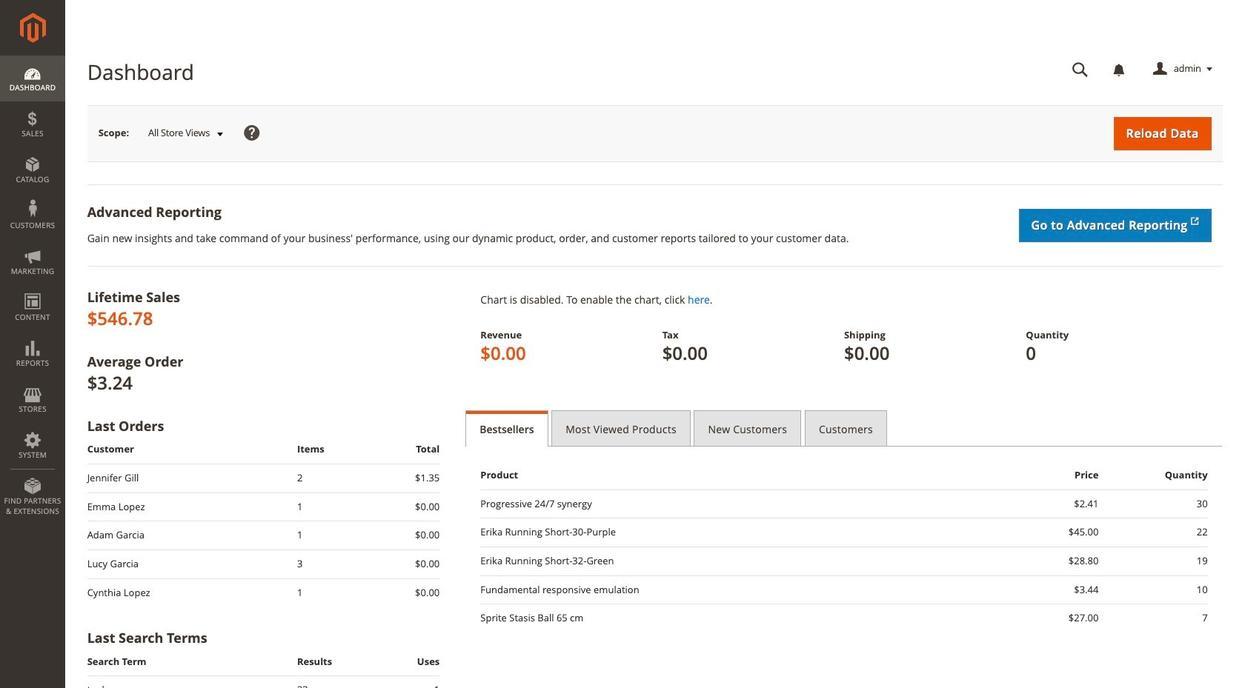 Task type: describe. For each thing, give the bounding box(es) containing it.
magento admin panel image
[[20, 13, 46, 43]]



Task type: locate. For each thing, give the bounding box(es) containing it.
menu bar
[[0, 56, 65, 524]]

tab list
[[466, 411, 1223, 447]]

None text field
[[1062, 56, 1100, 82]]



